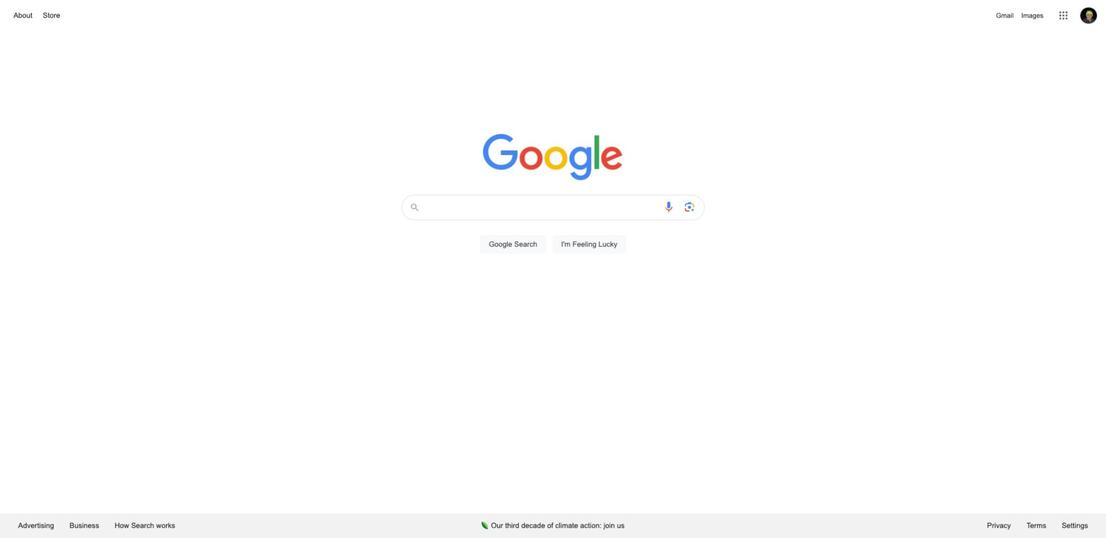 Task type: describe. For each thing, give the bounding box(es) containing it.
search by image image
[[684, 201, 696, 213]]



Task type: locate. For each thing, give the bounding box(es) containing it.
google image
[[483, 134, 624, 182]]

search by voice image
[[663, 201, 675, 213]]

None search field
[[10, 192, 1097, 266]]



Task type: vqa. For each thing, say whether or not it's contained in the screenshot.
Search by image
yes



